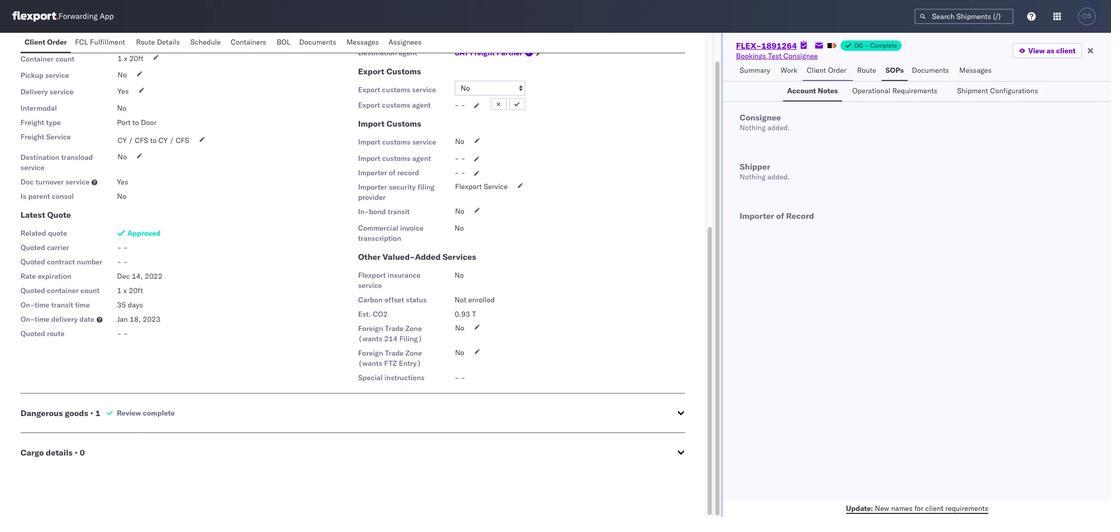 Task type: locate. For each thing, give the bounding box(es) containing it.
1 vertical spatial on-
[[21, 315, 35, 324]]

1 horizontal spatial client order
[[807, 66, 847, 75]]

account
[[787, 86, 816, 95]]

service up export customs agent
[[412, 85, 436, 94]]

2 import from the top
[[358, 138, 380, 147]]

1 on- from the top
[[21, 301, 35, 310]]

1 freight from the left
[[50, 26, 72, 35]]

freight for flexport freight / bco
[[50, 26, 72, 35]]

1 vertical spatial uat
[[455, 48, 468, 57]]

client order
[[25, 37, 67, 47], [807, 66, 847, 75]]

fcl fulfillment button
[[71, 33, 132, 53]]

service up doc
[[21, 163, 44, 172]]

nothing down shipper
[[740, 172, 766, 182]]

1 horizontal spatial route
[[857, 66, 876, 75]]

0.93
[[455, 310, 470, 319]]

1 vertical spatial uat freight partner link
[[455, 48, 536, 58]]

services
[[443, 252, 476, 262]]

of for record
[[776, 211, 784, 221]]

record
[[786, 211, 814, 221]]

ftz
[[384, 359, 397, 368]]

quote
[[47, 210, 71, 220]]

destination
[[358, 48, 397, 57], [21, 153, 59, 162]]

0 horizontal spatial cfs
[[135, 136, 148, 145]]

client order up the notes
[[807, 66, 847, 75]]

zone up filing)
[[405, 324, 422, 334]]

on- for on-time delivery date
[[21, 315, 35, 324]]

1 vertical spatial client order button
[[803, 61, 853, 81]]

importer inside importer security filing provider
[[358, 183, 387, 192]]

pickup
[[21, 71, 43, 80]]

export for export customs service
[[358, 85, 380, 94]]

• right goods
[[90, 409, 93, 419]]

service for import customs service
[[412, 138, 436, 147]]

1 vertical spatial client order
[[807, 66, 847, 75]]

of left record
[[776, 211, 784, 221]]

messages button up "shipment"
[[955, 61, 997, 81]]

added. down account
[[768, 123, 790, 132]]

client
[[1056, 46, 1076, 55], [925, 504, 944, 513]]

account notes
[[787, 86, 838, 95]]

to right port
[[132, 118, 139, 127]]

0 vertical spatial consignee
[[783, 51, 818, 61]]

foreign inside 'foreign trade zone (wants 214 filing)'
[[358, 324, 383, 334]]

1 vertical spatial route
[[857, 66, 876, 75]]

export customs service
[[358, 85, 436, 94]]

nothing inside shipper nothing added.
[[740, 172, 766, 182]]

1 export from the top
[[358, 66, 384, 76]]

uat freight partner link for origin agent
[[455, 33, 536, 44]]

14,
[[132, 272, 143, 281]]

20ft down fob on the top left of the page
[[129, 54, 143, 63]]

trade inside foreign trade zone (wants ftz entry)
[[385, 349, 404, 358]]

0 vertical spatial 1
[[118, 54, 122, 63]]

customs down export customs service
[[382, 101, 410, 110]]

1 vertical spatial zone
[[405, 349, 422, 358]]

messages button up export customs on the left top of the page
[[342, 33, 384, 53]]

route down "flexport freight"
[[136, 37, 155, 47]]

nothing inside consignee nothing added.
[[740, 123, 766, 132]]

customs up import customs agent
[[382, 138, 411, 147]]

customs
[[382, 85, 410, 94], [382, 101, 410, 110], [382, 138, 411, 147], [382, 154, 411, 163]]

0 vertical spatial customs
[[386, 66, 421, 76]]

service for destination transload service
[[21, 163, 44, 172]]

1
[[118, 54, 122, 63], [117, 286, 121, 296], [95, 409, 100, 419]]

0 vertical spatial order
[[47, 37, 67, 47]]

est. co2
[[358, 310, 388, 319]]

goods
[[65, 409, 88, 419]]

0 horizontal spatial of
[[389, 168, 396, 178]]

quoted down rate
[[21, 286, 45, 296]]

2 uat freight partner from the top
[[455, 48, 523, 57]]

trade inside 'foreign trade zone (wants 214 filing)'
[[385, 324, 404, 334]]

consignee inside 'link'
[[783, 51, 818, 61]]

2 export from the top
[[358, 85, 380, 94]]

route up operational
[[857, 66, 876, 75]]

1 vertical spatial (wants
[[358, 359, 382, 368]]

1 uat freight partner link from the top
[[455, 33, 536, 44]]

3 import from the top
[[358, 154, 380, 163]]

flexport down other
[[358, 271, 386, 280]]

x
[[124, 54, 127, 63], [123, 286, 127, 296]]

expiration
[[38, 272, 71, 281]]

0 vertical spatial transit
[[388, 207, 410, 217]]

0 horizontal spatial documents
[[299, 37, 336, 47]]

consignee down summary button
[[740, 112, 781, 123]]

count
[[55, 54, 74, 64], [80, 286, 100, 296]]

agent down assignees
[[399, 48, 417, 57]]

time for delivery
[[35, 315, 49, 324]]

2 nothing from the top
[[740, 172, 766, 182]]

container count
[[21, 54, 74, 64]]

review complete
[[117, 409, 175, 418]]

uat freight partner
[[455, 34, 523, 43], [455, 48, 523, 57]]

zone up "entry)"
[[405, 349, 422, 358]]

import customs
[[358, 119, 421, 129]]

fcl fulfillment
[[75, 37, 125, 47]]

1 nothing from the top
[[740, 123, 766, 132]]

update: new names for client requirements
[[846, 504, 988, 513]]

0 vertical spatial zone
[[405, 324, 422, 334]]

messages up 'destination agent'
[[347, 37, 379, 47]]

x down fob on the top left of the page
[[124, 54, 127, 63]]

0 vertical spatial •
[[90, 409, 93, 419]]

service inside flexport insurance service
[[358, 281, 382, 290]]

0 horizontal spatial messages
[[347, 37, 379, 47]]

flex-
[[736, 41, 761, 51]]

client order button up the notes
[[803, 61, 853, 81]]

transit down container at the bottom
[[51, 301, 73, 310]]

1 vertical spatial transit
[[51, 301, 73, 310]]

assignees button
[[384, 33, 428, 53]]

special
[[358, 374, 383, 383]]

parent
[[28, 192, 50, 201]]

1 quoted from the top
[[21, 243, 45, 253]]

client right for on the right bottom of the page
[[925, 504, 944, 513]]

0 horizontal spatial freight
[[50, 26, 72, 35]]

(wants inside foreign trade zone (wants ftz entry)
[[358, 359, 382, 368]]

time up quoted route
[[35, 315, 49, 324]]

2 quoted from the top
[[21, 258, 45, 267]]

quoted up rate
[[21, 258, 45, 267]]

messages up "shipment"
[[959, 66, 992, 75]]

trade
[[385, 324, 404, 334], [385, 349, 404, 358]]

in-
[[358, 207, 369, 217]]

flexport up fob on the top left of the page
[[117, 26, 144, 35]]

nothing up shipper
[[740, 123, 766, 132]]

documents button
[[295, 33, 342, 53], [908, 61, 955, 81]]

1 horizontal spatial client order button
[[803, 61, 853, 81]]

added. for consignee
[[768, 123, 790, 132]]

service up consol
[[66, 178, 89, 187]]

18,
[[130, 315, 141, 324]]

2 added. from the top
[[768, 172, 790, 182]]

0 vertical spatial partner
[[497, 34, 523, 43]]

foreign up special on the bottom of the page
[[358, 349, 383, 358]]

zone inside 'foreign trade zone (wants 214 filing)'
[[405, 324, 422, 334]]

0 vertical spatial export
[[358, 66, 384, 76]]

0 vertical spatial foreign
[[358, 324, 383, 334]]

0 horizontal spatial documents button
[[295, 33, 342, 53]]

2 uat from the top
[[455, 48, 468, 57]]

1 vertical spatial import
[[358, 138, 380, 147]]

container
[[47, 286, 79, 296]]

order up the notes
[[828, 66, 847, 75]]

foreign for foreign trade zone (wants ftz entry)
[[358, 349, 383, 358]]

(wants inside 'foreign trade zone (wants 214 filing)'
[[358, 335, 382, 344]]

consol
[[52, 192, 74, 201]]

review
[[117, 409, 141, 418]]

jan 18, 2023
[[117, 315, 161, 324]]

latest quote
[[21, 210, 71, 220]]

2 trade from the top
[[385, 349, 404, 358]]

foreign down the est. co2
[[358, 324, 383, 334]]

containers button
[[227, 33, 273, 53]]

flexport right filing
[[455, 182, 482, 191]]

1 import from the top
[[358, 119, 385, 129]]

configurations
[[990, 86, 1038, 95]]

client up container
[[25, 37, 45, 47]]

not enrolled
[[455, 296, 495, 305]]

shipment configurations
[[957, 86, 1038, 95]]

1 horizontal spatial client
[[1056, 46, 1076, 55]]

0 vertical spatial uat
[[455, 34, 468, 43]]

trade up 214
[[385, 324, 404, 334]]

2 zone from the top
[[405, 349, 422, 358]]

customs up export customs service
[[386, 66, 421, 76]]

agent down export customs service
[[412, 101, 431, 110]]

0 vertical spatial to
[[132, 118, 139, 127]]

documents right bol button
[[299, 37, 336, 47]]

route for route details
[[136, 37, 155, 47]]

35 days
[[117, 301, 143, 310]]

• left "0"
[[75, 448, 78, 458]]

days
[[128, 301, 143, 310]]

1 partner from the top
[[497, 34, 523, 43]]

bookings
[[736, 51, 766, 61]]

customs up importer of record
[[382, 154, 411, 163]]

importer for importer of record
[[740, 211, 774, 221]]

2 cy from the left
[[159, 136, 168, 145]]

1 horizontal spatial documents button
[[908, 61, 955, 81]]

export down export customs on the left top of the page
[[358, 85, 380, 94]]

on- down rate
[[21, 301, 35, 310]]

intermodal
[[21, 104, 57, 113]]

quoted for quoted route
[[21, 329, 45, 339]]

service down pickup service
[[50, 87, 74, 96]]

service up carbon
[[358, 281, 382, 290]]

import down export customs agent
[[358, 119, 385, 129]]

3 export from the top
[[358, 101, 380, 110]]

documents button up "requirements"
[[908, 61, 955, 81]]

1 horizontal spatial service
[[484, 182, 508, 191]]

client inside 'button'
[[1056, 46, 1076, 55]]

1 vertical spatial to
[[150, 136, 157, 145]]

0 vertical spatial of
[[389, 168, 396, 178]]

client order up the container count
[[25, 37, 67, 47]]

1 vertical spatial 20ft
[[129, 286, 143, 296]]

2 partner from the top
[[497, 48, 523, 57]]

/
[[74, 26, 79, 35], [128, 136, 133, 145], [169, 136, 174, 145]]

no
[[118, 70, 127, 80], [117, 104, 126, 113], [455, 137, 464, 146], [118, 152, 127, 162], [117, 192, 126, 201], [455, 207, 464, 216], [455, 224, 464, 233], [455, 271, 464, 280], [455, 324, 464, 333], [455, 348, 464, 358]]

date
[[79, 315, 94, 324]]

client order button
[[21, 33, 71, 53], [803, 61, 853, 81]]

assignees
[[388, 37, 422, 47]]

zone for foreign trade zone (wants 214 filing)
[[405, 324, 422, 334]]

1 vertical spatial customs
[[387, 119, 421, 129]]

2 on- from the top
[[21, 315, 35, 324]]

0 vertical spatial importer
[[358, 168, 387, 178]]

1 horizontal spatial destination
[[358, 48, 397, 57]]

flexport inside flexport insurance service
[[358, 271, 386, 280]]

1 added. from the top
[[768, 123, 790, 132]]

transcription
[[358, 234, 401, 243]]

client right as
[[1056, 46, 1076, 55]]

service
[[45, 71, 69, 80], [412, 85, 436, 94], [50, 87, 74, 96], [412, 138, 436, 147], [21, 163, 44, 172], [66, 178, 89, 187], [358, 281, 382, 290]]

flexport for flexport service
[[455, 182, 482, 191]]

0 vertical spatial (wants
[[358, 335, 382, 344]]

uat for destination agent
[[455, 48, 468, 57]]

import up importer of record
[[358, 154, 380, 163]]

contract
[[47, 258, 75, 267]]

2 freight from the left
[[146, 26, 167, 35]]

approved
[[127, 229, 161, 238]]

to down door
[[150, 136, 157, 145]]

1 vertical spatial messages
[[959, 66, 992, 75]]

zone inside foreign trade zone (wants ftz entry)
[[405, 349, 422, 358]]

transload
[[61, 153, 93, 162]]

route button
[[853, 61, 881, 81]]

destination down freight service
[[21, 153, 59, 162]]

1 x 20ft up 35 days
[[117, 286, 143, 296]]

1 vertical spatial destination
[[21, 153, 59, 162]]

(wants up special on the bottom of the page
[[358, 359, 382, 368]]

1 up 35 at left
[[117, 286, 121, 296]]

added. inside shipper nothing added.
[[768, 172, 790, 182]]

1 vertical spatial order
[[828, 66, 847, 75]]

0 vertical spatial client
[[25, 37, 45, 47]]

1 horizontal spatial order
[[828, 66, 847, 75]]

uat for origin agent
[[455, 34, 468, 43]]

names
[[891, 504, 913, 513]]

0 horizontal spatial order
[[47, 37, 67, 47]]

summary
[[740, 66, 770, 75]]

0 vertical spatial client order button
[[21, 33, 71, 53]]

0 vertical spatial import
[[358, 119, 385, 129]]

service for freight service
[[46, 132, 71, 142]]

customs for export customs agent
[[382, 101, 410, 110]]

0 vertical spatial messages button
[[342, 33, 384, 53]]

1 foreign from the top
[[358, 324, 383, 334]]

20ft up "days"
[[129, 286, 143, 296]]

transit
[[388, 207, 410, 217], [51, 301, 73, 310]]

trade for ftz
[[385, 349, 404, 358]]

0 horizontal spatial count
[[55, 54, 74, 64]]

new
[[875, 504, 889, 513]]

on-
[[21, 301, 35, 310], [21, 315, 35, 324]]

client up account notes
[[807, 66, 826, 75]]

rate
[[21, 272, 36, 281]]

added. down shipper
[[768, 172, 790, 182]]

1 vertical spatial trade
[[385, 349, 404, 358]]

shipment
[[957, 86, 988, 95]]

consignee up work
[[783, 51, 818, 61]]

0 vertical spatial client
[[1056, 46, 1076, 55]]

1 vertical spatial importer
[[358, 183, 387, 192]]

1 vertical spatial documents button
[[908, 61, 955, 81]]

1 uat freight partner from the top
[[455, 34, 523, 43]]

• for details
[[75, 448, 78, 458]]

added. for shipper
[[768, 172, 790, 182]]

1 horizontal spatial consignee
[[783, 51, 818, 61]]

service up import customs agent
[[412, 138, 436, 147]]

0 vertical spatial uat freight partner link
[[455, 33, 536, 44]]

on- up quoted route
[[21, 315, 35, 324]]

time up date
[[75, 301, 90, 310]]

1 vertical spatial nothing
[[740, 172, 766, 182]]

type
[[46, 118, 61, 127]]

freight down the forwarding app link
[[50, 26, 72, 35]]

1 cy from the left
[[118, 136, 127, 145]]

1 down fob on the top left of the page
[[118, 54, 122, 63]]

3 customs from the top
[[382, 138, 411, 147]]

customs up export customs agent
[[382, 85, 410, 94]]

2 vertical spatial import
[[358, 154, 380, 163]]

documents up "requirements"
[[912, 66, 949, 75]]

time
[[35, 301, 49, 310], [75, 301, 90, 310], [35, 315, 49, 324]]

client order button up the container count
[[21, 33, 71, 53]]

2 vertical spatial export
[[358, 101, 380, 110]]

2 vertical spatial importer
[[740, 211, 774, 221]]

customs up import customs service
[[387, 119, 421, 129]]

1 (wants from the top
[[358, 335, 382, 344]]

1 vertical spatial partner
[[497, 48, 523, 57]]

flexport down flexport. image
[[21, 26, 48, 35]]

1 vertical spatial client
[[925, 504, 944, 513]]

3 quoted from the top
[[21, 286, 45, 296]]

1 vertical spatial messages button
[[955, 61, 997, 81]]

2 customs from the top
[[382, 101, 410, 110]]

0 vertical spatial on-
[[21, 301, 35, 310]]

1 vertical spatial foreign
[[358, 349, 383, 358]]

jan
[[117, 315, 128, 324]]

destination down origin agent
[[358, 48, 397, 57]]

of down import customs agent
[[389, 168, 396, 178]]

service inside destination transload service
[[21, 163, 44, 172]]

bookings test consignee
[[736, 51, 818, 61]]

cy
[[118, 136, 127, 145], [159, 136, 168, 145]]

1 zone from the top
[[405, 324, 422, 334]]

update:
[[846, 504, 873, 513]]

0 horizontal spatial route
[[136, 37, 155, 47]]

2 (wants from the top
[[358, 359, 382, 368]]

4 customs from the top
[[382, 154, 411, 163]]

import down import customs
[[358, 138, 380, 147]]

quoted container count
[[21, 286, 100, 296]]

1 customs from the top
[[382, 85, 410, 94]]

Search Shipments (/) text field
[[915, 9, 1014, 24]]

service
[[46, 132, 71, 142], [484, 182, 508, 191]]

nothing for shipper
[[740, 172, 766, 182]]

added. inside consignee nothing added.
[[768, 123, 790, 132]]

quote
[[48, 229, 67, 238]]

1 vertical spatial uat freight partner
[[455, 48, 523, 57]]

x down dec
[[123, 286, 127, 296]]

0 vertical spatial nothing
[[740, 123, 766, 132]]

1 vertical spatial 1 x 20ft
[[117, 286, 143, 296]]

uat freight partner for destination agent
[[455, 48, 523, 57]]

1 right goods
[[95, 409, 100, 419]]

export up import customs
[[358, 101, 380, 110]]

time up on-time delivery date
[[35, 301, 49, 310]]

freight up route details
[[146, 26, 167, 35]]

quoted down related
[[21, 243, 45, 253]]

0 vertical spatial messages
[[347, 37, 379, 47]]

order down flexport freight / bco
[[47, 37, 67, 47]]

1 vertical spatial •
[[75, 448, 78, 458]]

other valued-added services
[[358, 252, 476, 262]]

export for export customs
[[358, 66, 384, 76]]

flexport for flexport insurance service
[[358, 271, 386, 280]]

(wants
[[358, 335, 382, 344], [358, 359, 382, 368]]

forwarding app
[[59, 12, 114, 21]]

fulfillment
[[90, 37, 125, 47]]

4 quoted from the top
[[21, 329, 45, 339]]

documents button right bol
[[295, 33, 342, 53]]

destination inside destination transload service
[[21, 153, 59, 162]]

count up pickup service
[[55, 54, 74, 64]]

0 horizontal spatial destination
[[21, 153, 59, 162]]

1 vertical spatial added.
[[768, 172, 790, 182]]

1 horizontal spatial transit
[[388, 207, 410, 217]]

count right container at the bottom
[[80, 286, 100, 296]]

trade for 214
[[385, 324, 404, 334]]

0 vertical spatial documents button
[[295, 33, 342, 53]]

2 uat freight partner link from the top
[[455, 48, 536, 58]]

number
[[77, 258, 102, 267]]

export down 'destination agent'
[[358, 66, 384, 76]]

import
[[358, 119, 385, 129], [358, 138, 380, 147], [358, 154, 380, 163]]

quoted left route in the bottom left of the page
[[21, 329, 45, 339]]

is parent consol
[[21, 192, 74, 201]]

co2
[[373, 310, 388, 319]]

1 horizontal spatial of
[[776, 211, 784, 221]]

trade up ftz
[[385, 349, 404, 358]]

1 vertical spatial of
[[776, 211, 784, 221]]

dg
[[854, 42, 863, 49]]

nothing for consignee
[[740, 123, 766, 132]]

1 trade from the top
[[385, 324, 404, 334]]

on- for on-time transit time
[[21, 301, 35, 310]]

1 x 20ft down fob on the top left of the page
[[118, 54, 143, 63]]

transit down importer security filing provider
[[388, 207, 410, 217]]

(wants for foreign trade zone (wants ftz entry)
[[358, 359, 382, 368]]

(wants left 214
[[358, 335, 382, 344]]

time for transit
[[35, 301, 49, 310]]

1 horizontal spatial messages
[[959, 66, 992, 75]]

flexport for flexport freight / bco
[[21, 26, 48, 35]]

service for doc turnover service
[[66, 178, 89, 187]]

0 vertical spatial yes
[[118, 87, 129, 96]]

importer for importer of record
[[358, 168, 387, 178]]

0 vertical spatial route
[[136, 37, 155, 47]]

operational requirements button
[[848, 82, 947, 102]]

freight for flexport freight
[[146, 26, 167, 35]]

1 uat from the top
[[455, 34, 468, 43]]

record
[[397, 168, 419, 178]]

1 horizontal spatial documents
[[912, 66, 949, 75]]

1 vertical spatial count
[[80, 286, 100, 296]]

foreign inside foreign trade zone (wants ftz entry)
[[358, 349, 383, 358]]

2 foreign from the top
[[358, 349, 383, 358]]



Task type: vqa. For each thing, say whether or not it's contained in the screenshot.
Fulfillment
yes



Task type: describe. For each thing, give the bounding box(es) containing it.
destination transload service
[[21, 153, 93, 172]]

test
[[768, 51, 782, 61]]

2 cfs from the left
[[176, 136, 189, 145]]

agent up record
[[412, 154, 431, 163]]

route details button
[[132, 33, 186, 53]]

flexport freight / bco
[[21, 26, 96, 35]]

agent up 'destination agent'
[[380, 34, 399, 43]]

1 vertical spatial 1
[[117, 286, 121, 296]]

1 vertical spatial documents
[[912, 66, 949, 75]]

1 horizontal spatial messages button
[[955, 61, 997, 81]]

shipper nothing added.
[[740, 162, 790, 182]]

related
[[21, 229, 46, 238]]

account notes button
[[783, 82, 842, 102]]

service for export customs service
[[412, 85, 436, 94]]

details
[[46, 448, 73, 458]]

related quote
[[21, 229, 67, 238]]

customs for import customs agent
[[382, 154, 411, 163]]

zone for foreign trade zone (wants ftz entry)
[[405, 349, 422, 358]]

flex-1891264
[[736, 41, 797, 51]]

status
[[406, 296, 427, 305]]

dangerous goods • 1
[[21, 409, 100, 419]]

service for flexport insurance service
[[358, 281, 382, 290]]

(wants for foreign trade zone (wants 214 filing)
[[358, 335, 382, 344]]

0 horizontal spatial /
[[74, 26, 79, 35]]

flexport freight
[[117, 26, 167, 35]]

foreign for foreign trade zone (wants 214 filing)
[[358, 324, 383, 334]]

provider
[[358, 193, 386, 202]]

partner for origin agent
[[497, 34, 523, 43]]

import for import customs
[[358, 119, 385, 129]]

1 horizontal spatial /
[[128, 136, 133, 145]]

other
[[358, 252, 381, 262]]

importer for importer security filing provider
[[358, 183, 387, 192]]

forwarding
[[59, 12, 98, 21]]

35
[[117, 301, 126, 310]]

filing)
[[399, 335, 422, 344]]

customs for export customs
[[386, 66, 421, 76]]

0 vertical spatial documents
[[299, 37, 336, 47]]

customs for import customs
[[387, 119, 421, 129]]

foreign trade zone (wants 214 filing)
[[358, 324, 422, 344]]

messages for the right messages button
[[959, 66, 992, 75]]

uat freight partner link for destination agent
[[455, 48, 536, 58]]

bond
[[369, 207, 386, 217]]

1 vertical spatial yes
[[117, 178, 128, 187]]

customs for export customs service
[[382, 85, 410, 94]]

view as client button
[[1012, 43, 1082, 59]]

delivery service
[[21, 87, 74, 96]]

rate expiration
[[21, 272, 71, 281]]

destination for destination transload service
[[21, 153, 59, 162]]

2 horizontal spatial /
[[169, 136, 174, 145]]

import customs agent
[[358, 154, 431, 163]]

instructions
[[385, 374, 425, 383]]

destination for destination agent
[[358, 48, 397, 57]]

fob
[[117, 40, 131, 49]]

shipper
[[740, 162, 770, 172]]

import for import customs agent
[[358, 154, 380, 163]]

for
[[915, 504, 924, 513]]

forwarding app link
[[12, 11, 114, 22]]

service down the container count
[[45, 71, 69, 80]]

0.93 t
[[455, 310, 476, 319]]

2022
[[145, 272, 163, 281]]

view as client
[[1028, 46, 1076, 55]]

route details
[[136, 37, 180, 47]]

export for export customs agent
[[358, 101, 380, 110]]

dg - complete
[[854, 42, 897, 49]]

0 horizontal spatial client order
[[25, 37, 67, 47]]

export customs agent
[[358, 101, 431, 110]]

t
[[472, 310, 476, 319]]

flexport for flexport freight
[[117, 26, 144, 35]]

• for goods
[[90, 409, 93, 419]]

dec 14, 2022
[[117, 272, 163, 281]]

0 vertical spatial 1 x 20ft
[[118, 54, 143, 63]]

service for flexport service
[[484, 182, 508, 191]]

in-bond transit
[[358, 207, 410, 217]]

1 vertical spatial x
[[123, 286, 127, 296]]

origin agent
[[358, 34, 399, 43]]

port to door
[[117, 118, 157, 127]]

not
[[455, 296, 466, 305]]

messages for left messages button
[[347, 37, 379, 47]]

dec
[[117, 272, 130, 281]]

quoted for quoted container count
[[21, 286, 45, 296]]

offset
[[384, 296, 404, 305]]

customs for import customs service
[[382, 138, 411, 147]]

partner for destination agent
[[497, 48, 523, 57]]

origin
[[358, 34, 378, 43]]

importer of record
[[740, 211, 814, 221]]

cargo
[[21, 448, 44, 458]]

1891264
[[761, 41, 797, 51]]

filing
[[418, 183, 435, 192]]

2023
[[143, 315, 161, 324]]

quoted for quoted carrier
[[21, 243, 45, 253]]

is
[[21, 192, 26, 201]]

cargo details • 0
[[21, 448, 85, 458]]

1 vertical spatial client
[[807, 66, 826, 75]]

doc turnover service
[[21, 178, 89, 187]]

0 horizontal spatial client
[[25, 37, 45, 47]]

doc
[[21, 178, 34, 187]]

carrier
[[47, 243, 69, 253]]

schedule
[[190, 37, 221, 47]]

delivery
[[51, 315, 78, 324]]

consignee nothing added.
[[740, 112, 790, 132]]

door
[[141, 118, 157, 127]]

requirements
[[892, 86, 937, 95]]

quoted for quoted contract number
[[21, 258, 45, 267]]

of for record
[[389, 168, 396, 178]]

import for import customs service
[[358, 138, 380, 147]]

1 horizontal spatial count
[[80, 286, 100, 296]]

commercial
[[358, 224, 398, 233]]

2 vertical spatial 1
[[95, 409, 100, 419]]

entry)
[[399, 359, 421, 368]]

foreign trade zone (wants ftz entry)
[[358, 349, 422, 368]]

0 horizontal spatial client order button
[[21, 33, 71, 53]]

os
[[1082, 12, 1092, 20]]

flexport. image
[[12, 11, 59, 22]]

freight type
[[21, 118, 61, 127]]

destination agent
[[358, 48, 417, 57]]

port
[[117, 118, 131, 127]]

details
[[157, 37, 180, 47]]

0 vertical spatial x
[[124, 54, 127, 63]]

0 horizontal spatial client
[[925, 504, 944, 513]]

0 horizontal spatial messages button
[[342, 33, 384, 53]]

freight service
[[21, 132, 71, 142]]

uat freight partner for origin agent
[[455, 34, 523, 43]]

consignee inside consignee nothing added.
[[740, 112, 781, 123]]

route for route
[[857, 66, 876, 75]]

1 horizontal spatial to
[[150, 136, 157, 145]]

pickup service
[[21, 71, 69, 80]]

container
[[21, 54, 54, 64]]

dangerous
[[21, 409, 63, 419]]

transit for bond
[[388, 207, 410, 217]]

transit for time
[[51, 301, 73, 310]]

0 vertical spatial 20ft
[[129, 54, 143, 63]]

1 cfs from the left
[[135, 136, 148, 145]]

0 vertical spatial count
[[55, 54, 74, 64]]



